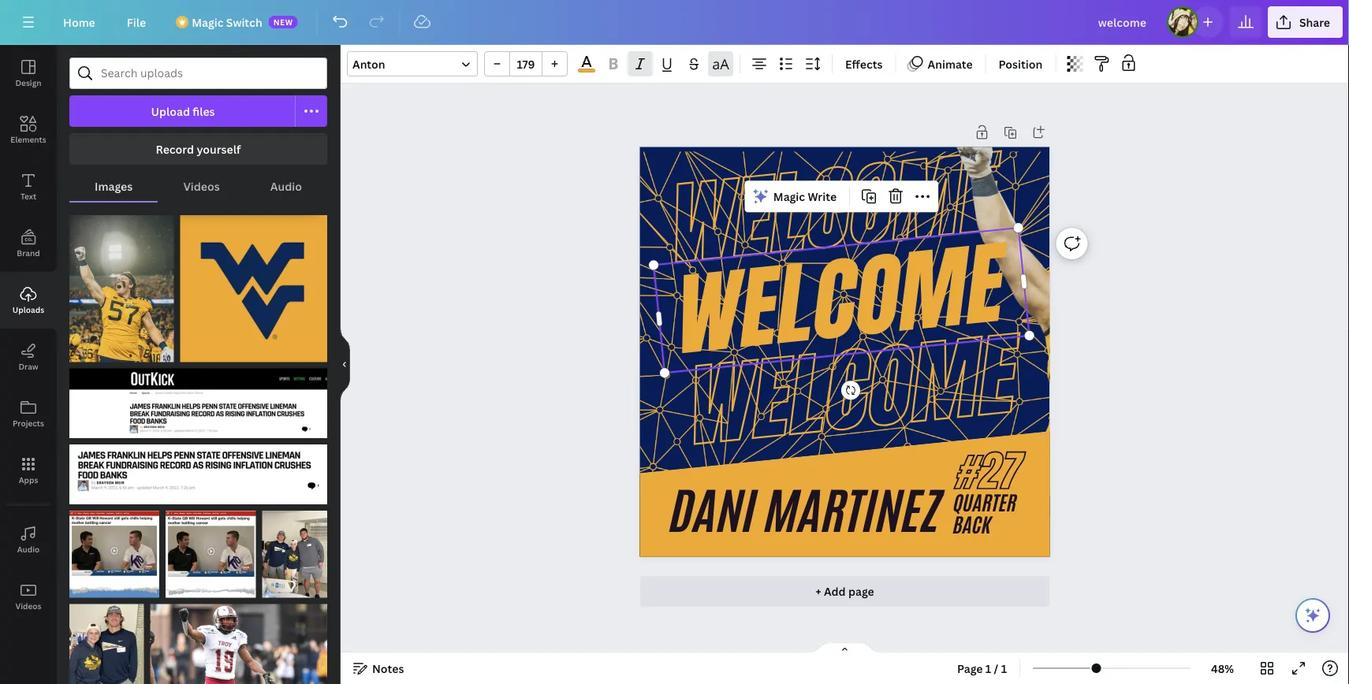 Task type: vqa. For each thing, say whether or not it's contained in the screenshot.
MAIN menu bar
yes



Task type: describe. For each thing, give the bounding box(es) containing it.
/
[[994, 661, 999, 676]]

back
[[954, 511, 992, 540]]

switch
[[226, 15, 262, 30]]

dani
[[671, 477, 757, 547]]

page
[[957, 661, 983, 676]]

dani martinez
[[671, 477, 942, 547]]

home link
[[50, 6, 108, 38]]

notes button
[[347, 656, 410, 681]]

– – number field
[[515, 56, 537, 71]]

1 1 from the left
[[986, 661, 992, 676]]

animate button
[[903, 51, 979, 76]]

48% button
[[1197, 656, 1248, 681]]

draw button
[[0, 329, 57, 386]]

upload files
[[151, 104, 215, 119]]

anton button
[[347, 51, 478, 76]]

magic for magic write
[[774, 189, 805, 204]]

projects
[[13, 418, 44, 429]]

videos inside side panel tab list
[[15, 601, 41, 612]]

share button
[[1268, 6, 1343, 38]]

home
[[63, 15, 95, 30]]

images
[[95, 179, 133, 194]]

Search uploads search field
[[101, 58, 317, 88]]

#27
[[958, 441, 1023, 503]]

files
[[193, 104, 215, 119]]

hide image
[[340, 327, 350, 403]]

apps button
[[0, 442, 57, 499]]

1 horizontal spatial videos button
[[158, 171, 245, 201]]

0 vertical spatial audio button
[[245, 171, 327, 201]]

write
[[808, 189, 837, 204]]

quarter
[[954, 489, 1017, 518]]

page 1 / 1
[[957, 661, 1007, 676]]

effects
[[845, 56, 883, 71]]

anton
[[353, 56, 385, 71]]

magic for magic switch
[[192, 15, 224, 30]]

1 vertical spatial audio button
[[0, 512, 57, 569]]

magic write
[[774, 189, 837, 204]]

0 vertical spatial audio
[[270, 179, 302, 194]]

page
[[849, 584, 874, 599]]

quarter back
[[954, 489, 1017, 540]]

0 horizontal spatial videos button
[[0, 569, 57, 625]]

file
[[127, 15, 146, 30]]

uploads button
[[0, 272, 57, 329]]

apps
[[19, 475, 38, 485]]



Task type: locate. For each thing, give the bounding box(es) containing it.
position button
[[993, 51, 1049, 76]]

0 horizontal spatial videos
[[15, 601, 41, 612]]

yourself
[[197, 142, 241, 157]]

upload
[[151, 104, 190, 119]]

elements
[[10, 134, 46, 145]]

audio button
[[245, 171, 327, 201], [0, 512, 57, 569]]

text
[[20, 191, 36, 201]]

1 vertical spatial videos button
[[0, 569, 57, 625]]

magic left write
[[774, 189, 805, 204]]

0 vertical spatial videos
[[183, 179, 220, 194]]

canva assistant image
[[1304, 606, 1323, 625]]

magic left switch
[[192, 15, 224, 30]]

1 vertical spatial videos
[[15, 601, 41, 612]]

#f5a700 image
[[578, 69, 595, 73]]

1 vertical spatial magic
[[774, 189, 805, 204]]

audio
[[270, 179, 302, 194], [17, 544, 40, 555]]

brand
[[17, 248, 40, 258]]

new
[[273, 17, 293, 27]]

animate
[[928, 56, 973, 71]]

design button
[[0, 45, 57, 102]]

welcome
[[665, 127, 1006, 292], [671, 218, 1012, 383], [684, 309, 1025, 474]]

0 horizontal spatial audio button
[[0, 512, 57, 569]]

record yourself button
[[69, 133, 327, 165]]

projects button
[[0, 386, 57, 442]]

0 vertical spatial videos button
[[158, 171, 245, 201]]

1 vertical spatial audio
[[17, 544, 40, 555]]

1 horizontal spatial audio
[[270, 179, 302, 194]]

videos
[[183, 179, 220, 194], [15, 601, 41, 612]]

0 horizontal spatial 1
[[986, 661, 992, 676]]

+ add page button
[[640, 576, 1050, 607]]

+ add page
[[816, 584, 874, 599]]

magic write button
[[748, 184, 843, 209]]

1 left /
[[986, 661, 992, 676]]

audio inside side panel tab list
[[17, 544, 40, 555]]

uploads
[[12, 304, 44, 315]]

magic switch
[[192, 15, 262, 30]]

show pages image
[[807, 642, 883, 655]]

1 horizontal spatial 1
[[1001, 661, 1007, 676]]

upload files button
[[69, 95, 296, 127]]

+
[[816, 584, 821, 599]]

0 horizontal spatial magic
[[192, 15, 224, 30]]

text button
[[0, 159, 57, 215]]

48%
[[1211, 661, 1234, 676]]

#f5a700 image
[[578, 69, 595, 73]]

position
[[999, 56, 1043, 71]]

1 horizontal spatial audio button
[[245, 171, 327, 201]]

file button
[[114, 6, 159, 38]]

martinez
[[766, 477, 942, 547]]

main menu bar
[[0, 0, 1349, 45]]

magic
[[192, 15, 224, 30], [774, 189, 805, 204]]

record yourself
[[156, 142, 241, 157]]

effects button
[[839, 51, 889, 76]]

magic inside 'main' menu bar
[[192, 15, 224, 30]]

magic inside magic write button
[[774, 189, 805, 204]]

2 1 from the left
[[1001, 661, 1007, 676]]

1 horizontal spatial magic
[[774, 189, 805, 204]]

elements button
[[0, 102, 57, 159]]

1 horizontal spatial videos
[[183, 179, 220, 194]]

videos button
[[158, 171, 245, 201], [0, 569, 57, 625]]

design
[[15, 77, 41, 88]]

abstract lines background  geometric technology image
[[639, 95, 1063, 519]]

Design title text field
[[1086, 6, 1161, 38]]

brand button
[[0, 215, 57, 272]]

side panel tab list
[[0, 45, 57, 625]]

images button
[[69, 171, 158, 201]]

1 right /
[[1001, 661, 1007, 676]]

0 vertical spatial magic
[[192, 15, 224, 30]]

0 horizontal spatial audio
[[17, 544, 40, 555]]

group
[[484, 51, 568, 76], [69, 206, 174, 362], [180, 206, 327, 362], [69, 359, 327, 439], [69, 435, 327, 505], [69, 502, 159, 598], [166, 502, 256, 598], [262, 502, 327, 598], [69, 595, 144, 685], [150, 595, 327, 685]]

notes
[[372, 661, 404, 676]]

record
[[156, 142, 194, 157]]

share
[[1300, 15, 1330, 30]]

draw
[[18, 361, 38, 372]]

1
[[986, 661, 992, 676], [1001, 661, 1007, 676]]

add
[[824, 584, 846, 599]]



